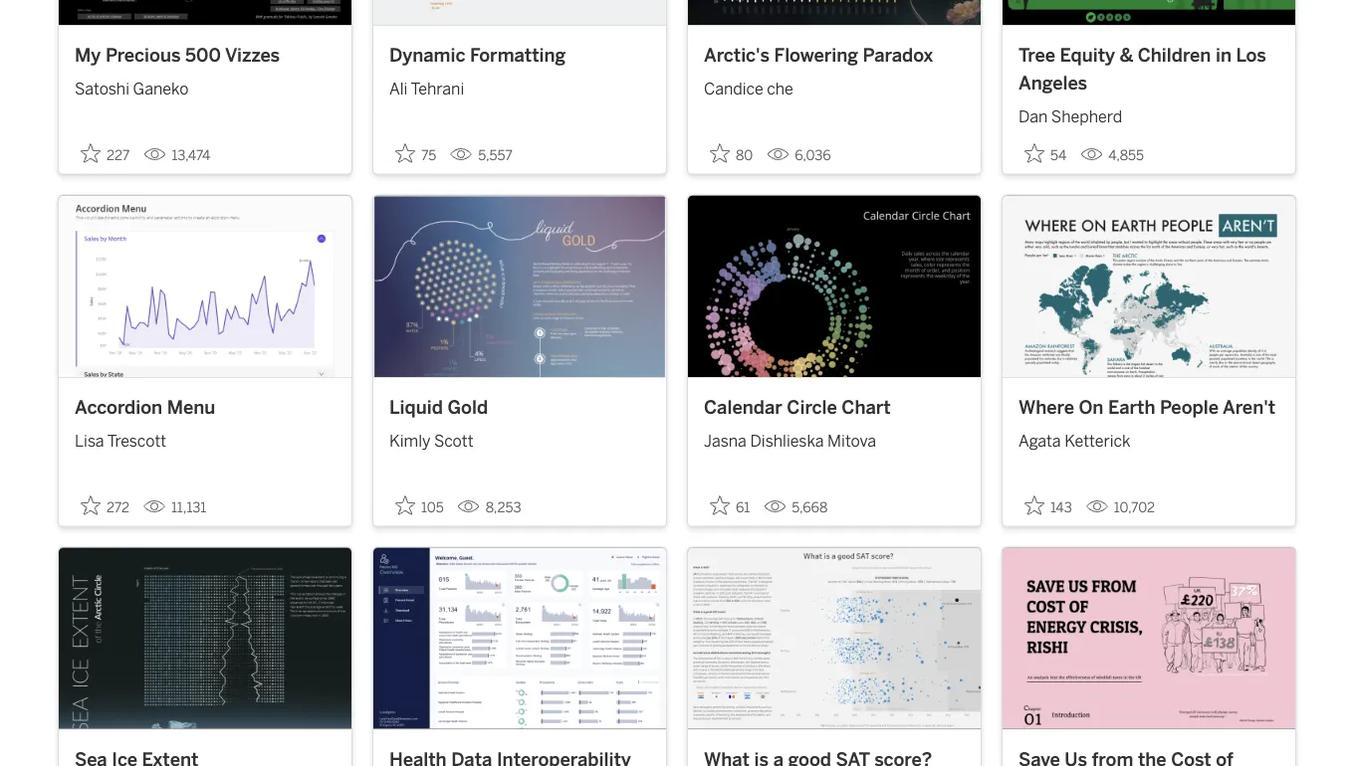 Task type: locate. For each thing, give the bounding box(es) containing it.
10,702
[[1114, 500, 1155, 516]]

61
[[736, 500, 750, 516]]

liquid gold link
[[389, 394, 650, 421]]

satoshi
[[75, 80, 129, 99]]

lisa trescott
[[75, 432, 166, 451]]

on
[[1079, 397, 1104, 418]]

ali tehrani link
[[389, 69, 650, 101]]

dishlieska
[[750, 432, 824, 451]]

los
[[1236, 44, 1266, 66]]

dan shepherd
[[1018, 107, 1122, 126]]

dynamic formatting
[[389, 44, 566, 66]]

gold
[[447, 397, 488, 418]]

4,855 views element
[[1073, 139, 1152, 172]]

accordion menu
[[75, 397, 215, 418]]

mitova
[[827, 432, 876, 451]]

agata
[[1018, 432, 1061, 451]]

add favorite button containing 75
[[389, 137, 442, 170]]

where on earth people aren't
[[1018, 397, 1276, 418]]

arctic's
[[704, 44, 770, 66]]

ali tehrani
[[389, 80, 464, 99]]

8,253 views element
[[450, 492, 529, 524]]

add favorite button down the candice
[[704, 137, 759, 170]]

people
[[1160, 397, 1219, 418]]

liquid gold
[[389, 397, 488, 418]]

circle
[[787, 397, 837, 418]]

workbook thumbnail image
[[59, 0, 351, 25], [373, 0, 666, 25], [688, 0, 981, 25], [1003, 0, 1295, 25], [59, 196, 351, 377], [373, 196, 666, 377], [688, 196, 981, 377], [1003, 196, 1295, 377], [59, 548, 351, 729], [373, 548, 666, 729], [688, 548, 981, 729], [1003, 548, 1295, 729]]

my precious 500 vizzes
[[75, 44, 280, 66]]

add favorite button containing 272
[[75, 490, 135, 522]]

0 horizontal spatial add favorite button
[[75, 490, 135, 522]]

lisa
[[75, 432, 104, 451]]

add favorite button down ali tehrani
[[389, 137, 442, 170]]

candice
[[704, 80, 763, 99]]

80
[[736, 147, 753, 164]]

Add Favorite button
[[389, 137, 442, 170], [704, 137, 759, 170], [75, 490, 135, 522]]

Add Favorite button
[[704, 490, 756, 522]]

ali
[[389, 80, 408, 99]]

kimly
[[389, 432, 431, 451]]

paradox
[[863, 44, 933, 66]]

menu
[[167, 397, 215, 418]]

lisa trescott link
[[75, 421, 336, 453]]

Add Favorite button
[[389, 490, 450, 522]]

jasna dishlieska mitova link
[[704, 421, 965, 453]]

add favorite button containing 80
[[704, 137, 759, 170]]

candice che link
[[704, 69, 965, 101]]

8,253
[[486, 500, 521, 516]]

4,855
[[1108, 147, 1144, 164]]

arctic's flowering paradox link
[[704, 42, 965, 69]]

272
[[107, 500, 129, 516]]

Add Favorite button
[[75, 137, 136, 170]]

candice che
[[704, 80, 793, 99]]

1 horizontal spatial add favorite button
[[389, 137, 442, 170]]

2 horizontal spatial add favorite button
[[704, 137, 759, 170]]

chart
[[842, 397, 891, 418]]

11,131
[[171, 500, 206, 516]]

kimly scott
[[389, 432, 473, 451]]

formatting
[[470, 44, 566, 66]]

10,702 views element
[[1078, 492, 1163, 524]]

13,474 views element
[[136, 139, 218, 172]]

tehrani
[[411, 80, 464, 99]]

add favorite button down lisa trescott
[[75, 490, 135, 522]]

dan
[[1018, 107, 1048, 126]]



Task type: vqa. For each thing, say whether or not it's contained in the screenshot.


Task type: describe. For each thing, give the bounding box(es) containing it.
tree
[[1018, 44, 1055, 66]]

dan shepherd link
[[1018, 96, 1279, 128]]

105
[[421, 500, 444, 516]]

11,131 views element
[[135, 492, 214, 524]]

dynamic formatting link
[[389, 42, 650, 69]]

227
[[107, 147, 130, 164]]

shepherd
[[1051, 107, 1122, 126]]

75
[[421, 147, 436, 164]]

5,557
[[478, 147, 512, 164]]

13,474
[[172, 147, 210, 164]]

jasna
[[704, 432, 747, 451]]

my precious 500 vizzes link
[[75, 42, 336, 69]]

143
[[1050, 500, 1072, 516]]

earth
[[1108, 397, 1155, 418]]

500
[[185, 44, 221, 66]]

scott
[[434, 432, 473, 451]]

accordion menu link
[[75, 394, 336, 421]]

arctic's flowering paradox
[[704, 44, 933, 66]]

kimly scott link
[[389, 421, 650, 453]]

calendar circle chart
[[704, 397, 891, 418]]

satoshi ganeko link
[[75, 69, 336, 101]]

&
[[1120, 44, 1133, 66]]

aren't
[[1223, 397, 1276, 418]]

5,668 views element
[[756, 492, 836, 524]]

6,036 views element
[[759, 139, 839, 172]]

add favorite button for accordion menu
[[75, 490, 135, 522]]

agata ketterick link
[[1018, 421, 1279, 453]]

jasna dishlieska mitova
[[704, 432, 876, 451]]

5,668
[[792, 500, 828, 516]]

satoshi ganeko
[[75, 80, 189, 99]]

calendar
[[704, 397, 782, 418]]

Add Favorite button
[[1018, 137, 1073, 170]]

agata ketterick
[[1018, 432, 1131, 451]]

ketterick
[[1064, 432, 1131, 451]]

flowering
[[774, 44, 858, 66]]

equity
[[1060, 44, 1115, 66]]

54
[[1050, 147, 1067, 164]]

Add Favorite button
[[1018, 490, 1078, 522]]

precious
[[105, 44, 181, 66]]

where on earth people aren't link
[[1018, 394, 1279, 421]]

my
[[75, 44, 101, 66]]

vizzes
[[225, 44, 280, 66]]

ganeko
[[133, 80, 189, 99]]

add favorite button for dynamic formatting
[[389, 137, 442, 170]]

dynamic
[[389, 44, 465, 66]]

children
[[1138, 44, 1211, 66]]

angeles
[[1018, 72, 1087, 94]]

calendar circle chart link
[[704, 394, 965, 421]]

where
[[1018, 397, 1074, 418]]

tree equity & children in los angeles
[[1018, 44, 1266, 94]]

liquid
[[389, 397, 443, 418]]

5,557 views element
[[442, 139, 520, 172]]

in
[[1216, 44, 1231, 66]]

add favorite button for arctic's flowering paradox
[[704, 137, 759, 170]]

che
[[767, 80, 793, 99]]

tree equity & children in los angeles link
[[1018, 42, 1279, 96]]

6,036
[[795, 147, 831, 164]]

trescott
[[107, 432, 166, 451]]

accordion
[[75, 397, 162, 418]]



